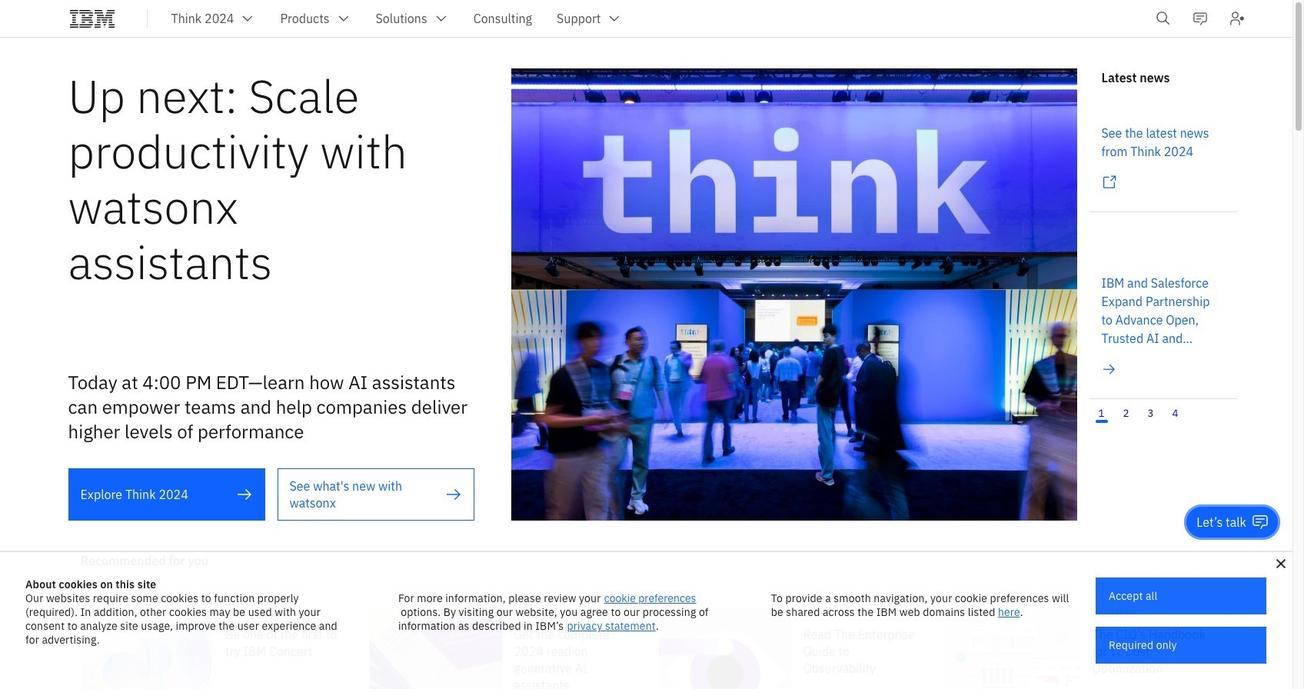 Task type: describe. For each thing, give the bounding box(es) containing it.
let's talk element
[[1197, 514, 1247, 531]]



